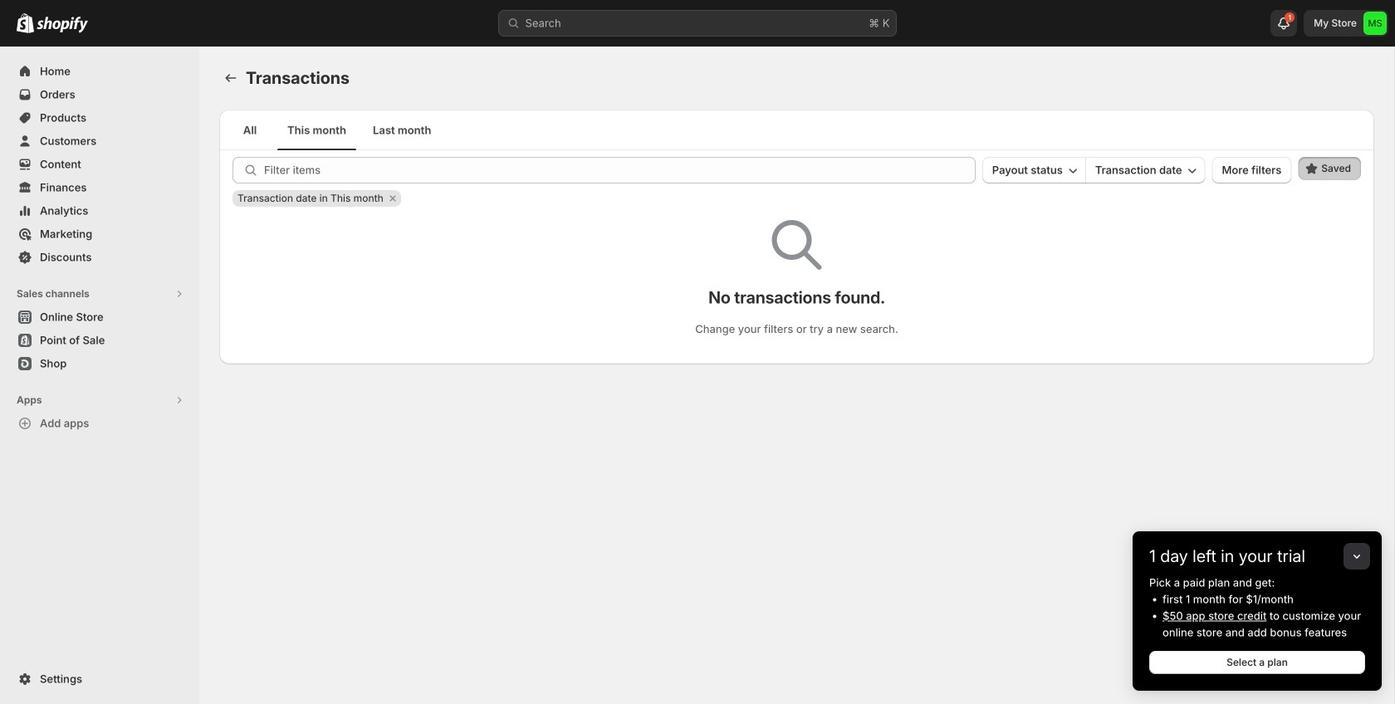 Task type: describe. For each thing, give the bounding box(es) containing it.
empty search results image
[[772, 220, 822, 270]]

0 horizontal spatial shopify image
[[17, 13, 34, 33]]

my store image
[[1364, 12, 1387, 35]]

Filter items text field
[[264, 157, 976, 184]]



Task type: vqa. For each thing, say whether or not it's contained in the screenshot.
at on the top left
no



Task type: locate. For each thing, give the bounding box(es) containing it.
1 horizontal spatial shopify image
[[37, 16, 88, 33]]

tab list
[[226, 110, 1368, 150]]

shopify image
[[17, 13, 34, 33], [37, 16, 88, 33]]



